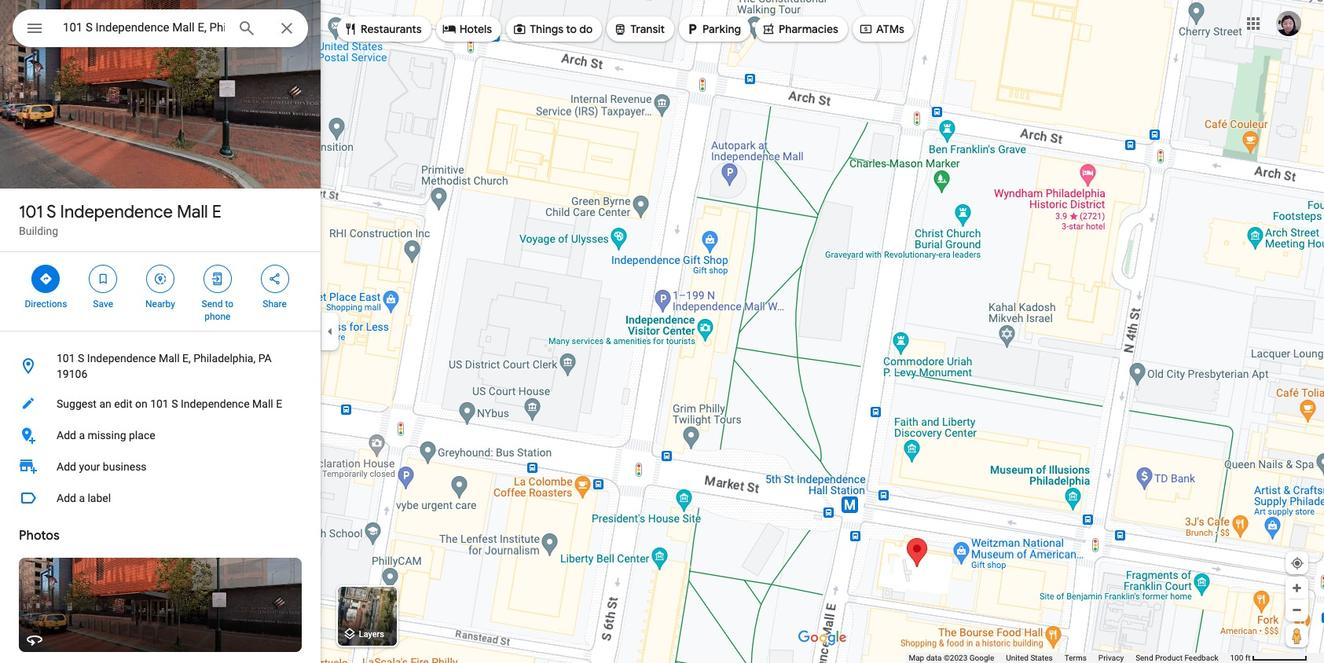 Task type: locate. For each thing, give the bounding box(es) containing it.
mall inside 101 s independence mall e, philadelphia, pa 19106
[[159, 352, 180, 365]]

101
[[19, 201, 43, 223], [57, 352, 75, 365], [150, 398, 169, 410]]

add left your
[[57, 461, 76, 473]]

0 vertical spatial a
[[79, 429, 85, 442]]

zoom in image
[[1291, 582, 1303, 594]]

101 inside the 101 s independence mall e building
[[19, 201, 43, 223]]

1 vertical spatial 101
[[57, 352, 75, 365]]

3 add from the top
[[57, 492, 76, 505]]

share
[[263, 299, 287, 310]]

s for e
[[46, 201, 56, 223]]

map
[[909, 654, 924, 663]]

a
[[79, 429, 85, 442], [79, 492, 85, 505]]

building
[[19, 225, 58, 237]]

2 vertical spatial independence
[[181, 398, 250, 410]]

show street view coverage image
[[1286, 624, 1309, 648]]

suggest
[[57, 398, 97, 410]]

0 horizontal spatial send
[[202, 299, 223, 310]]

2 vertical spatial 101
[[150, 398, 169, 410]]

add inside button
[[57, 429, 76, 442]]

100
[[1230, 654, 1244, 663]]

a left label
[[79, 492, 85, 505]]

101 for e
[[19, 201, 43, 223]]

0 vertical spatial e
[[212, 201, 222, 223]]

1 vertical spatial to
[[225, 299, 233, 310]]

send left product
[[1136, 654, 1153, 663]]

0 vertical spatial to
[[566, 22, 577, 36]]

suggest an edit on 101 s independence mall e
[[57, 398, 282, 410]]

2 horizontal spatial s
[[171, 398, 178, 410]]

google account: michele murakami  
(michele.murakami@adept.ai) image
[[1276, 11, 1301, 36]]

s inside the 101 s independence mall e building
[[46, 201, 56, 223]]

suggest an edit on 101 s independence mall e button
[[0, 388, 321, 420]]


[[25, 17, 44, 39]]

s inside 101 s independence mall e, philadelphia, pa 19106
[[78, 352, 84, 365]]

map data ©2023 google
[[909, 654, 994, 663]]

independence down philadelphia,
[[181, 398, 250, 410]]

s up 19106
[[78, 352, 84, 365]]

add a missing place
[[57, 429, 155, 442]]

s up building
[[46, 201, 56, 223]]

add your business
[[57, 461, 147, 473]]

 things to do
[[513, 20, 593, 38]]

e
[[212, 201, 222, 223], [276, 398, 282, 410]]

your
[[79, 461, 100, 473]]

0 horizontal spatial s
[[46, 201, 56, 223]]

footer
[[909, 653, 1230, 663]]

restaurants
[[361, 22, 422, 36]]

send inside the send product feedback button
[[1136, 654, 1153, 663]]

on
[[135, 398, 147, 410]]

2 horizontal spatial 101
[[150, 398, 169, 410]]

add left label
[[57, 492, 76, 505]]

nearby
[[145, 299, 175, 310]]

s right on
[[171, 398, 178, 410]]

to
[[566, 22, 577, 36], [225, 299, 233, 310]]

None field
[[63, 18, 225, 37]]

send for send to phone
[[202, 299, 223, 310]]

pa
[[258, 352, 272, 365]]

1 a from the top
[[79, 429, 85, 442]]

add for add a missing place
[[57, 429, 76, 442]]

0 vertical spatial 101
[[19, 201, 43, 223]]


[[153, 270, 167, 288]]

 hotels
[[442, 20, 492, 38]]

transit
[[631, 22, 665, 36]]

independence up edit
[[87, 352, 156, 365]]

0 horizontal spatial 101
[[19, 201, 43, 223]]

united states
[[1006, 654, 1053, 663]]


[[96, 270, 110, 288]]

1 horizontal spatial e
[[276, 398, 282, 410]]

0 vertical spatial s
[[46, 201, 56, 223]]

s
[[46, 201, 56, 223], [78, 352, 84, 365], [171, 398, 178, 410]]

send
[[202, 299, 223, 310], [1136, 654, 1153, 663]]

2 vertical spatial mall
[[252, 398, 273, 410]]

zoom out image
[[1291, 604, 1303, 616]]

a inside button
[[79, 492, 85, 505]]

101 up 19106
[[57, 352, 75, 365]]

1 horizontal spatial to
[[566, 22, 577, 36]]

terms button
[[1065, 653, 1087, 663]]

add inside button
[[57, 492, 76, 505]]

mall
[[177, 201, 208, 223], [159, 352, 180, 365], [252, 398, 273, 410]]

business
[[103, 461, 147, 473]]

101 up building
[[19, 201, 43, 223]]

photos
[[19, 528, 60, 544]]

footer containing map data ©2023 google
[[909, 653, 1230, 663]]

1 add from the top
[[57, 429, 76, 442]]

0 horizontal spatial to
[[225, 299, 233, 310]]

1 vertical spatial e
[[276, 398, 282, 410]]

2 add from the top
[[57, 461, 76, 473]]

phone
[[204, 311, 231, 322]]

0 vertical spatial send
[[202, 299, 223, 310]]

0 vertical spatial mall
[[177, 201, 208, 223]]

add inside "link"
[[57, 461, 76, 473]]

1 vertical spatial add
[[57, 461, 76, 473]]

101 right on
[[150, 398, 169, 410]]

 pharmacies
[[762, 20, 838, 38]]

e,
[[182, 352, 191, 365]]

independence inside the 101 s independence mall e building
[[60, 201, 173, 223]]

independence up ""
[[60, 201, 173, 223]]

add down suggest at the left bottom of page
[[57, 429, 76, 442]]

add for add your business
[[57, 461, 76, 473]]

independence inside 101 s independence mall e, philadelphia, pa 19106
[[87, 352, 156, 365]]

1 vertical spatial s
[[78, 352, 84, 365]]

1 vertical spatial mall
[[159, 352, 180, 365]]

send to phone
[[202, 299, 233, 322]]

2 vertical spatial add
[[57, 492, 76, 505]]

1 vertical spatial a
[[79, 492, 85, 505]]

google maps element
[[0, 0, 1324, 663]]

0 vertical spatial independence
[[60, 201, 173, 223]]

101 inside 101 s independence mall e, philadelphia, pa 19106
[[57, 352, 75, 365]]


[[39, 270, 53, 288]]

101 s independence mall e building
[[19, 201, 222, 237]]


[[210, 270, 225, 288]]

independence for e,
[[87, 352, 156, 365]]

show your location image
[[1290, 556, 1305, 571]]

1 vertical spatial independence
[[87, 352, 156, 365]]

to up phone
[[225, 299, 233, 310]]

0 horizontal spatial e
[[212, 201, 222, 223]]

2 a from the top
[[79, 492, 85, 505]]

0 vertical spatial add
[[57, 429, 76, 442]]

101 s independence mall e, philadelphia, pa 19106
[[57, 352, 272, 380]]

send up phone
[[202, 299, 223, 310]]

independence
[[60, 201, 173, 223], [87, 352, 156, 365], [181, 398, 250, 410]]

1 vertical spatial send
[[1136, 654, 1153, 663]]

add
[[57, 429, 76, 442], [57, 461, 76, 473], [57, 492, 76, 505]]

send for send product feedback
[[1136, 654, 1153, 663]]

 atms
[[859, 20, 904, 38]]

privacy
[[1099, 654, 1124, 663]]

edit
[[114, 398, 132, 410]]

1 horizontal spatial s
[[78, 352, 84, 365]]

united states button
[[1006, 653, 1053, 663]]

parking
[[703, 22, 741, 36]]

s inside button
[[171, 398, 178, 410]]

send inside send to phone
[[202, 299, 223, 310]]

to inside send to phone
[[225, 299, 233, 310]]

to left do
[[566, 22, 577, 36]]

data
[[926, 654, 942, 663]]

1 horizontal spatial 101
[[57, 352, 75, 365]]


[[513, 20, 527, 38]]

1 horizontal spatial send
[[1136, 654, 1153, 663]]

a inside button
[[79, 429, 85, 442]]

add a label button
[[0, 483, 321, 514]]

a left the missing
[[79, 429, 85, 442]]

mall inside the 101 s independence mall e building
[[177, 201, 208, 223]]

a for label
[[79, 492, 85, 505]]

2 vertical spatial s
[[171, 398, 178, 410]]

©2023
[[944, 654, 968, 663]]



Task type: describe. For each thing, give the bounding box(es) containing it.
 search field
[[13, 9, 308, 50]]

add a missing place button
[[0, 420, 321, 451]]

e inside the 101 s independence mall e building
[[212, 201, 222, 223]]

save
[[93, 299, 113, 310]]

united
[[1006, 654, 1029, 663]]

 parking
[[685, 20, 741, 38]]

product
[[1155, 654, 1183, 663]]

100 ft button
[[1230, 654, 1308, 663]]

101 for e,
[[57, 352, 75, 365]]

mall inside button
[[252, 398, 273, 410]]

add a label
[[57, 492, 111, 505]]

google
[[970, 654, 994, 663]]


[[268, 270, 282, 288]]

things
[[530, 22, 564, 36]]

hotels
[[459, 22, 492, 36]]

actions for 101 s independence mall e region
[[0, 252, 321, 331]]

place
[[129, 429, 155, 442]]

send product feedback
[[1136, 654, 1218, 663]]

an
[[99, 398, 111, 410]]

 transit
[[613, 20, 665, 38]]

19106
[[57, 368, 87, 380]]

do
[[579, 22, 593, 36]]

missing
[[88, 429, 126, 442]]


[[685, 20, 700, 38]]

philadelphia,
[[193, 352, 256, 365]]

 restaurants
[[343, 20, 422, 38]]


[[343, 20, 358, 38]]

101 S Independence Mall E, Philadelphia, PA 19106 field
[[13, 9, 308, 47]]


[[859, 20, 873, 38]]

send product feedback button
[[1136, 653, 1218, 663]]

add your business link
[[0, 451, 321, 483]]

ft
[[1245, 654, 1251, 663]]

atms
[[876, 22, 904, 36]]

100 ft
[[1230, 654, 1251, 663]]

states
[[1031, 654, 1053, 663]]

directions
[[25, 299, 67, 310]]

terms
[[1065, 654, 1087, 663]]


[[442, 20, 456, 38]]


[[762, 20, 776, 38]]


[[613, 20, 627, 38]]

101 inside button
[[150, 398, 169, 410]]

e inside button
[[276, 398, 282, 410]]

a for missing
[[79, 429, 85, 442]]

label
[[88, 492, 111, 505]]

independence for e
[[60, 201, 173, 223]]

layers
[[359, 630, 384, 640]]

add for add a label
[[57, 492, 76, 505]]

s for e,
[[78, 352, 84, 365]]

footer inside the google maps element
[[909, 653, 1230, 663]]

none field inside 101 s independence mall e, philadelphia, pa 19106 field
[[63, 18, 225, 37]]

pharmacies
[[779, 22, 838, 36]]

mall for e
[[177, 201, 208, 223]]

independence inside button
[[181, 398, 250, 410]]

feedback
[[1185, 654, 1218, 663]]

101 s independence mall e, philadelphia, pa 19106 button
[[0, 344, 321, 388]]

collapse side panel image
[[321, 323, 339, 340]]

101 s independence mall e main content
[[0, 0, 321, 663]]

to inside  things to do
[[566, 22, 577, 36]]

mall for e,
[[159, 352, 180, 365]]

 button
[[13, 9, 57, 50]]

privacy button
[[1099, 653, 1124, 663]]



Task type: vqa. For each thing, say whether or not it's contained in the screenshot.
100
yes



